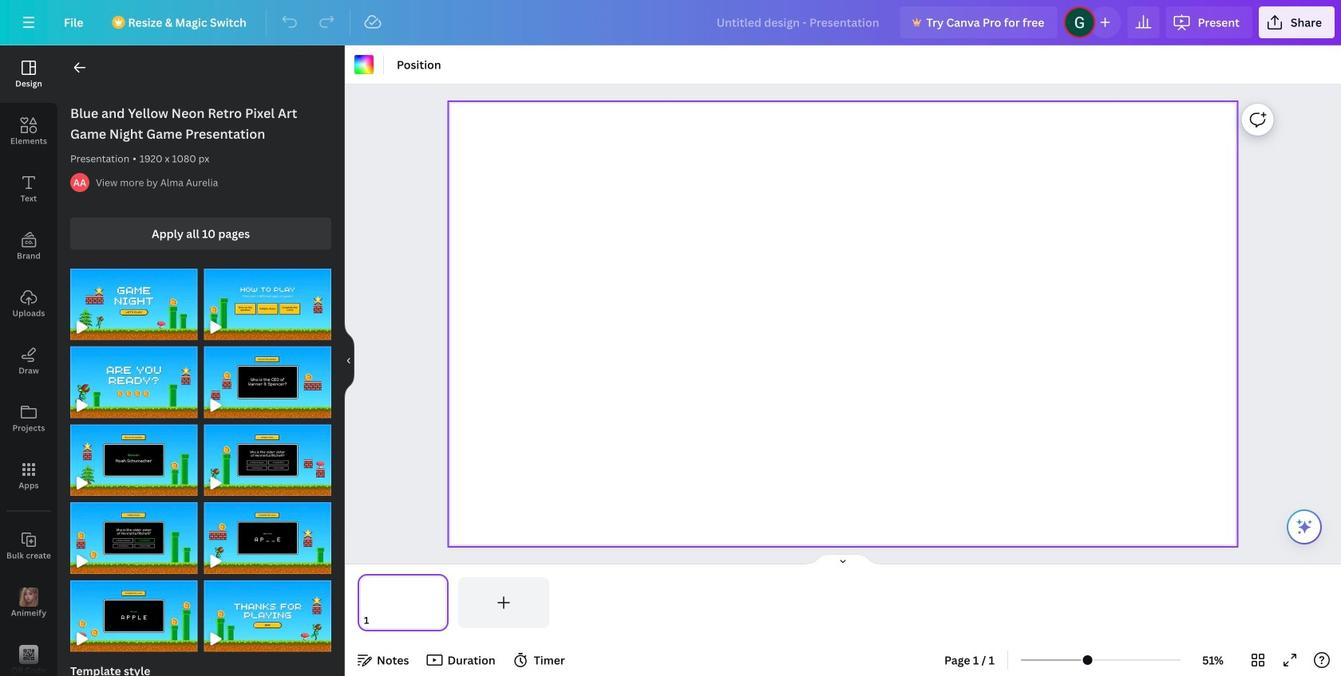 Task type: vqa. For each thing, say whether or not it's contained in the screenshot.
Hide pages image
yes



Task type: locate. For each thing, give the bounding box(es) containing it.
Page title text field
[[376, 613, 382, 629]]

main menu bar
[[0, 0, 1341, 46]]

blue and yellow neon retro pixel art game night game presentation element
[[70, 269, 198, 341], [204, 269, 331, 341], [70, 347, 198, 419], [204, 347, 331, 419], [70, 425, 198, 497], [204, 425, 331, 497], [70, 503, 198, 575], [204, 503, 331, 575], [70, 581, 198, 653], [204, 581, 331, 653]]

hide image
[[344, 323, 354, 400]]

side panel tab list
[[0, 46, 57, 677]]

hide pages image
[[805, 554, 881, 567]]



Task type: describe. For each thing, give the bounding box(es) containing it.
canva assistant image
[[1295, 518, 1314, 537]]

Zoom button
[[1187, 648, 1239, 674]]

#ffffff image
[[354, 55, 374, 74]]

alma aurelia element
[[70, 173, 89, 192]]

alma aurelia image
[[70, 173, 89, 192]]

Design title text field
[[704, 6, 894, 38]]

page 1 image
[[358, 578, 448, 629]]



